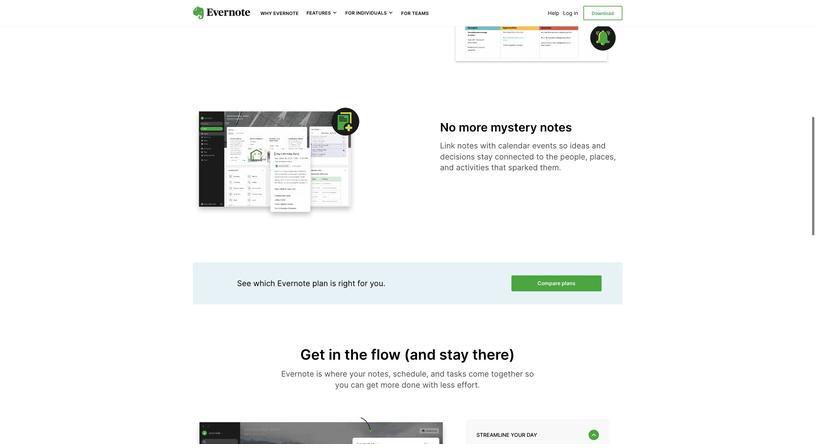 Task type: locate. For each thing, give the bounding box(es) containing it.
ideas
[[570, 141, 590, 150]]

for left individuals
[[346, 10, 355, 16]]

them.
[[540, 163, 561, 172]]

notes
[[540, 120, 572, 135], [458, 141, 478, 150]]

for for for individuals
[[346, 10, 355, 16]]

and up places,
[[592, 141, 606, 150]]

compare plans
[[538, 280, 576, 286]]

in for log
[[574, 10, 579, 16]]

more inside evernote is where your notes, schedule, and tasks come together so you can get more done with less effort.
[[381, 380, 400, 390]]

in
[[574, 10, 579, 16], [329, 346, 341, 363]]

more
[[459, 120, 488, 135], [381, 380, 400, 390]]

stay up activities
[[477, 152, 493, 161]]

 image
[[193, 409, 453, 444]]

0 vertical spatial so
[[559, 141, 568, 150]]

with left 'less'
[[423, 380, 438, 390]]

the inside link notes with calendar events so ideas and decisions stay connected to the people, places, and activities that sparked them.
[[546, 152, 558, 161]]

1 horizontal spatial stay
[[477, 152, 493, 161]]

tasks
[[447, 369, 467, 379]]

for inside for individuals button
[[346, 10, 355, 16]]

1 horizontal spatial more
[[459, 120, 488, 135]]

stay
[[477, 152, 493, 161], [440, 346, 469, 363]]

0 vertical spatial in
[[574, 10, 579, 16]]

0 horizontal spatial in
[[329, 346, 341, 363]]

notes up decisions
[[458, 141, 478, 150]]

1 horizontal spatial in
[[574, 10, 579, 16]]

your
[[350, 369, 366, 379], [511, 432, 526, 438]]

more down notes,
[[381, 380, 400, 390]]

1 vertical spatial with
[[423, 380, 438, 390]]

2 vertical spatial evernote
[[281, 369, 314, 379]]

evernote and calendar integration showcase image
[[453, 0, 623, 65]]

compare plans link
[[512, 275, 602, 292]]

0 horizontal spatial your
[[350, 369, 366, 379]]

so
[[559, 141, 568, 150], [525, 369, 534, 379]]

so inside link notes with calendar events so ideas and decisions stay connected to the people, places, and activities that sparked them.
[[559, 141, 568, 150]]

1 vertical spatial so
[[525, 369, 534, 379]]

effort.
[[457, 380, 480, 390]]

is
[[330, 279, 336, 288], [317, 369, 322, 379]]

to
[[537, 152, 544, 161]]

for individuals
[[346, 10, 387, 16]]

so right together
[[525, 369, 534, 379]]

0 vertical spatial stay
[[477, 152, 493, 161]]

calendar
[[498, 141, 530, 150]]

0 vertical spatial with
[[481, 141, 496, 150]]

evernote down get
[[281, 369, 314, 379]]

teams
[[412, 10, 429, 16]]

and down decisions
[[440, 163, 454, 172]]

that
[[492, 163, 506, 172]]

0 vertical spatial the
[[546, 152, 558, 161]]

flow
[[371, 346, 401, 363]]

is left where
[[317, 369, 322, 379]]

evernote right why
[[274, 10, 299, 16]]

so inside evernote is where your notes, schedule, and tasks come together so you can get more done with less effort.
[[525, 369, 534, 379]]

1 horizontal spatial for
[[401, 10, 411, 16]]

0 vertical spatial your
[[350, 369, 366, 379]]

with
[[481, 141, 496, 150], [423, 380, 438, 390]]

1 vertical spatial more
[[381, 380, 400, 390]]

1 vertical spatial your
[[511, 432, 526, 438]]

stay up tasks on the bottom right
[[440, 346, 469, 363]]

1 horizontal spatial is
[[330, 279, 336, 288]]

for left teams
[[401, 10, 411, 16]]

2 vertical spatial and
[[431, 369, 445, 379]]

there)
[[473, 346, 515, 363]]

you
[[335, 380, 349, 390]]

events
[[533, 141, 557, 150]]

decisions
[[440, 152, 475, 161]]

together
[[491, 369, 523, 379]]

0 horizontal spatial for
[[346, 10, 355, 16]]

streamline your day
[[477, 432, 538, 438]]

individuals
[[356, 10, 387, 16]]

0 horizontal spatial stay
[[440, 346, 469, 363]]

so up people,
[[559, 141, 568, 150]]

evernote logo image
[[193, 7, 250, 19]]

0 horizontal spatial notes
[[458, 141, 478, 150]]

0 horizontal spatial more
[[381, 380, 400, 390]]

for
[[346, 10, 355, 16], [401, 10, 411, 16]]

1 vertical spatial is
[[317, 369, 322, 379]]

0 vertical spatial evernote
[[274, 10, 299, 16]]

1 vertical spatial and
[[440, 163, 454, 172]]

1 vertical spatial notes
[[458, 141, 478, 150]]

0 vertical spatial is
[[330, 279, 336, 288]]

in up where
[[329, 346, 341, 363]]

with inside evernote is where your notes, schedule, and tasks come together so you can get more done with less effort.
[[423, 380, 438, 390]]

in right log
[[574, 10, 579, 16]]

notes up events
[[540, 120, 572, 135]]

for teams link
[[401, 10, 429, 16]]

the
[[546, 152, 558, 161], [345, 346, 368, 363]]

and inside evernote is where your notes, schedule, and tasks come together so you can get more done with less effort.
[[431, 369, 445, 379]]

the up where
[[345, 346, 368, 363]]

more right no
[[459, 120, 488, 135]]

your up can
[[350, 369, 366, 379]]

why evernote
[[261, 10, 299, 16]]

for
[[358, 279, 368, 288]]

1 horizontal spatial with
[[481, 141, 496, 150]]

1 horizontal spatial notes
[[540, 120, 572, 135]]

your left day on the bottom right of the page
[[511, 432, 526, 438]]

evernote inside evernote is where your notes, schedule, and tasks come together so you can get more done with less effort.
[[281, 369, 314, 379]]

with up that
[[481, 141, 496, 150]]

0 horizontal spatial so
[[525, 369, 534, 379]]

help
[[548, 10, 560, 16]]

and up 'less'
[[431, 369, 445, 379]]

1 horizontal spatial so
[[559, 141, 568, 150]]

plan
[[313, 279, 328, 288]]

mystery
[[491, 120, 537, 135]]

1 vertical spatial in
[[329, 346, 341, 363]]

log in link
[[564, 10, 579, 16]]

and
[[592, 141, 606, 150], [440, 163, 454, 172], [431, 369, 445, 379]]

is inside evernote is where your notes, schedule, and tasks come together so you can get more done with less effort.
[[317, 369, 322, 379]]

get in the flow (and stay there)
[[301, 346, 515, 363]]

log in
[[564, 10, 579, 16]]

no more mystery notes
[[440, 120, 572, 135]]

see
[[237, 279, 251, 288]]

schedule,
[[393, 369, 429, 379]]

evernote left plan
[[277, 279, 310, 288]]

the up 'them.'
[[546, 152, 558, 161]]

come
[[469, 369, 489, 379]]

0 horizontal spatial is
[[317, 369, 322, 379]]

see which evernote plan is right for you.
[[237, 279, 386, 288]]

0 horizontal spatial with
[[423, 380, 438, 390]]

right
[[339, 279, 356, 288]]

evernote
[[274, 10, 299, 16], [277, 279, 310, 288], [281, 369, 314, 379]]

1 vertical spatial the
[[345, 346, 368, 363]]

for inside for teams link
[[401, 10, 411, 16]]

is right plan
[[330, 279, 336, 288]]

with inside link notes with calendar events so ideas and decisions stay connected to the people, places, and activities that sparked them.
[[481, 141, 496, 150]]

1 horizontal spatial the
[[546, 152, 558, 161]]

can
[[351, 380, 364, 390]]

for individuals button
[[346, 10, 394, 16]]



Task type: describe. For each thing, give the bounding box(es) containing it.
(and
[[404, 346, 436, 363]]

you.
[[370, 279, 386, 288]]

streamline
[[477, 432, 510, 438]]

link
[[440, 141, 455, 150]]

link notes with calendar events so ideas and decisions stay connected to the people, places, and activities that sparked them.
[[440, 141, 616, 172]]

0 vertical spatial and
[[592, 141, 606, 150]]

0 vertical spatial notes
[[540, 120, 572, 135]]

1 vertical spatial stay
[[440, 346, 469, 363]]

get
[[367, 380, 379, 390]]

0 horizontal spatial the
[[345, 346, 368, 363]]

in for get
[[329, 346, 341, 363]]

activities
[[456, 163, 489, 172]]

download link
[[584, 6, 623, 20]]

day
[[527, 432, 538, 438]]

1 horizontal spatial your
[[511, 432, 526, 438]]

get
[[301, 346, 325, 363]]

plans
[[562, 280, 576, 286]]

sparked
[[509, 163, 538, 172]]

your inside evernote is where your notes, schedule, and tasks come together so you can get more done with less effort.
[[350, 369, 366, 379]]

notes,
[[368, 369, 391, 379]]

evernote is where your notes, schedule, and tasks come together so you can get more done with less effort.
[[281, 369, 534, 390]]

compare
[[538, 280, 561, 286]]

for teams
[[401, 10, 429, 16]]

calendar in evernote home integration image
[[193, 106, 362, 221]]

notes inside link notes with calendar events so ideas and decisions stay connected to the people, places, and activities that sparked them.
[[458, 141, 478, 150]]

for for for teams
[[401, 10, 411, 16]]

places,
[[590, 152, 616, 161]]

less
[[441, 380, 455, 390]]

which
[[253, 279, 275, 288]]

help link
[[548, 10, 560, 16]]

download
[[592, 10, 614, 16]]

people,
[[561, 152, 588, 161]]

why
[[261, 10, 272, 16]]

why evernote link
[[261, 10, 299, 16]]

1 vertical spatial evernote
[[277, 279, 310, 288]]

done
[[402, 380, 420, 390]]

features
[[307, 10, 331, 16]]

0 vertical spatial more
[[459, 120, 488, 135]]

features button
[[307, 10, 338, 16]]

connected
[[495, 152, 534, 161]]

stay inside link notes with calendar events so ideas and decisions stay connected to the people, places, and activities that sparked them.
[[477, 152, 493, 161]]

no
[[440, 120, 456, 135]]

log
[[564, 10, 573, 16]]

where
[[325, 369, 347, 379]]



Task type: vqa. For each thing, say whether or not it's contained in the screenshot.
first the with from the left
no



